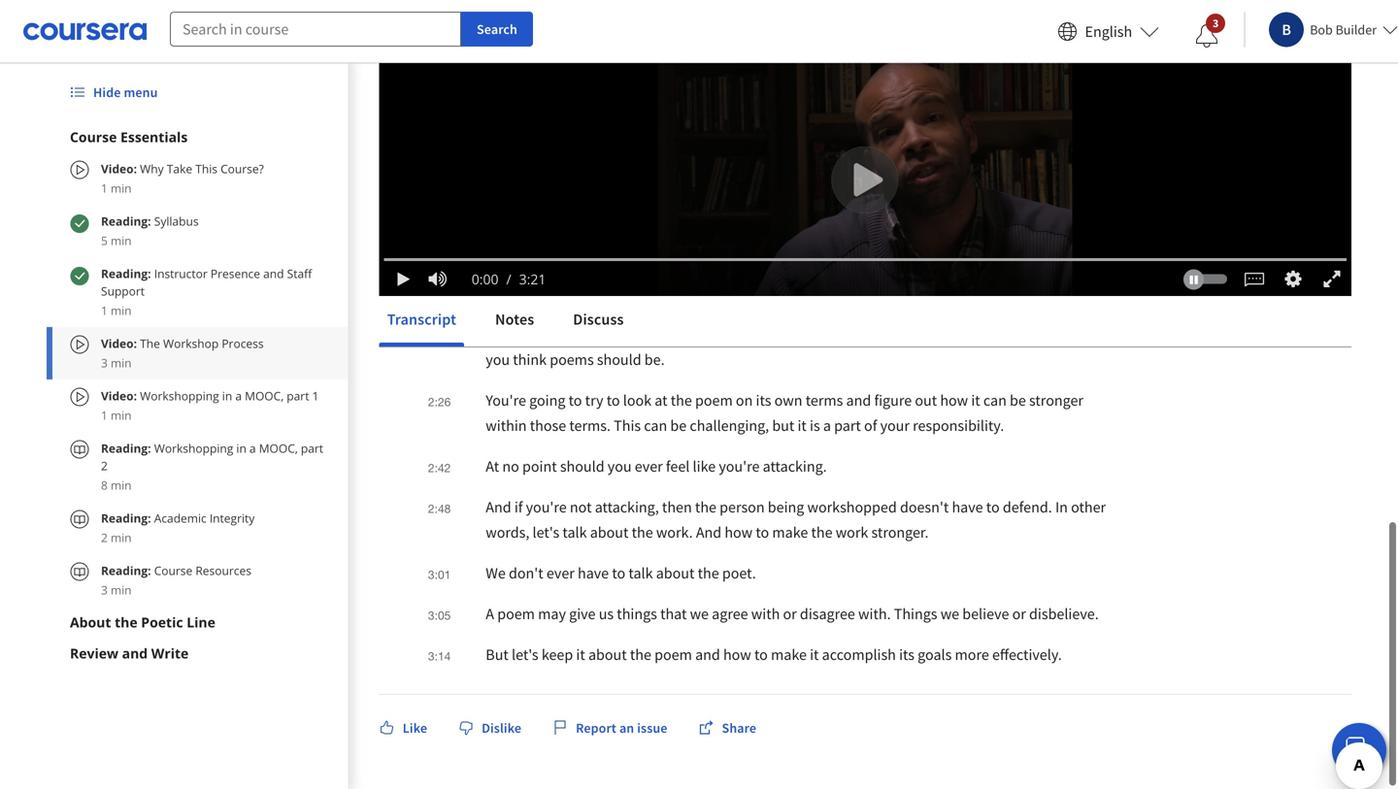 Task type: describe. For each thing, give the bounding box(es) containing it.
oh my god, you touched my heart! button
[[741, 102, 968, 121]]

how inside 'figure out how it can be stronger within those terms.'
[[941, 391, 969, 410]]

have right doesn't
[[952, 498, 984, 517]]

how down agree
[[724, 645, 752, 665]]

the left poet.
[[698, 564, 719, 583]]

equation.
[[685, 234, 747, 253]]

comment
[[801, 274, 863, 294]]

poet.
[[723, 564, 756, 583]]

show notifications image
[[1196, 24, 1219, 48]]

like
[[693, 457, 716, 476]]

you inside and that is, you have a responsibility, that you're not going to be making your
[[861, 300, 886, 319]]

1 vertical spatial should
[[560, 457, 605, 476]]

at no point should you ever feel like you're attacking.
[[486, 457, 827, 476]]

with
[[752, 605, 780, 624]]

or if your idea is that you're going to submit some work and
[[486, 51, 1082, 96]]

sis boom bah! that was awesome! button
[[515, 102, 741, 121]]

and up related lecture content tabs tab list
[[867, 274, 892, 294]]

video: workshopping in a mooc, part 1 1 min
[[101, 388, 319, 423]]

may
[[538, 605, 566, 624]]

we're for but
[[944, 168, 979, 187]]

about down you kind of need a pep rally. button
[[799, 168, 838, 187]]

your down figure
[[881, 416, 910, 436]]

0:00
[[472, 270, 499, 288]]

report
[[576, 720, 617, 737]]

0 horizontal spatial what
[[705, 168, 738, 187]]

0 vertical spatial work
[[764, 51, 797, 70]]

1:22 button
[[422, 49, 457, 74]]

it,
[[961, 51, 974, 70]]

the down workshopped
[[812, 523, 833, 542]]

are for in
[[525, 274, 546, 294]]

workshop
[[163, 336, 219, 352]]

1 vertical spatial make
[[773, 523, 808, 542]]

and if you're not attacking, then the person being workshopped doesn't have to defend.
[[486, 498, 1056, 517]]

we don't ever have to talk about the poet. button
[[486, 564, 756, 583]]

read
[[699, 51, 729, 70]]

min inside video: why take this course? 1 min
[[111, 180, 132, 196]]

but we're also going to be looking at how to make that poem stronger, button
[[486, 168, 1085, 212]]

min inside video: the workshop process 3 min
[[111, 355, 132, 371]]

being
[[768, 498, 805, 517]]

about inside in other words, let's talk about the work.
[[590, 523, 629, 542]]

0 minutes 0 seconds element
[[472, 270, 499, 288]]

reading: for syllabus
[[101, 213, 151, 229]]

why
[[140, 161, 164, 177]]

staff
[[287, 266, 312, 282]]

min inside video: workshopping in a mooc, part 1 1 min
[[111, 407, 132, 423]]

my inside all you're going to get it people going: oh my gosh, yes!
[[1032, 76, 1052, 96]]

you're down the point
[[526, 498, 567, 517]]

video: for video: why take this course? 1 min
[[101, 161, 137, 177]]

believe
[[963, 605, 1010, 624]]

poetic
[[141, 613, 183, 632]]

doesn't
[[900, 498, 949, 517]]

agree
[[712, 605, 748, 624]]

are for not
[[525, 51, 546, 70]]

it inside 'figure out how it can be stronger within those terms.'
[[972, 391, 981, 410]]

1:22
[[428, 55, 451, 69]]

your inside or if your idea is that you're going to submit some work and
[[1008, 51, 1037, 70]]

in inside workshopping in a mooc, part 2
[[236, 440, 247, 457]]

that down 'somebody'
[[1028, 300, 1055, 319]]

is inside or if your idea is that you're going to submit some work and
[[1071, 51, 1082, 70]]

figure out how it can be stronger within those terms. button
[[486, 391, 1084, 436]]

half
[[616, 234, 641, 253]]

rally.
[[868, 127, 900, 146]]

but for we're
[[918, 168, 941, 187]]

0 horizontal spatial ever
[[547, 564, 575, 583]]

things
[[617, 605, 657, 624]]

bah!
[[578, 102, 607, 121]]

about down the us
[[589, 645, 627, 665]]

about
[[70, 613, 111, 632]]

how down person
[[725, 523, 753, 542]]

1 horizontal spatial this
[[614, 416, 641, 436]]

3 min from the top
[[111, 303, 132, 319]]

1:59 button
[[422, 272, 457, 297]]

an
[[620, 720, 635, 737]]

and for how
[[696, 523, 722, 542]]

your left poem.
[[841, 168, 870, 187]]

2 vertical spatial is
[[810, 416, 820, 436]]

the inside dropdown button
[[115, 613, 138, 632]]

and that's the other half of the equation.
[[486, 234, 747, 253]]

the up workshop
[[554, 234, 575, 253]]

course inside dropdown button
[[70, 128, 117, 146]]

2 horizontal spatial of
[[864, 416, 877, 436]]

not for you're
[[570, 498, 592, 517]]

on inside give feedback on somebody else's poem, you also have a contract to fulfill.
[[987, 274, 1004, 294]]

and inside instructor presence and staff support
[[263, 266, 284, 282]]

in inside video: workshopping in a mooc, part 1 1 min
[[222, 388, 232, 404]]

review and write button
[[70, 644, 325, 663]]

responsibility.
[[913, 416, 1005, 436]]

1 inside video: why take this course? 1 min
[[101, 180, 108, 196]]

poem down "a poem may give us things that we agree with or disagree with." button
[[655, 645, 692, 665]]

and for that
[[786, 300, 811, 319]]

the right half
[[660, 234, 682, 253]]

not inside and that is, you have a responsibility, that you're not going to be making your
[[486, 325, 508, 344]]

if for or
[[996, 51, 1005, 70]]

8 min
[[101, 477, 132, 493]]

the right then
[[695, 498, 717, 517]]

to inside give feedback on somebody else's poem, you also have a contract to fulfill.
[[729, 300, 742, 319]]

if you are not ready for people to read your work and ask questions about it, button
[[486, 51, 978, 70]]

strong
[[754, 168, 796, 187]]

responsibility,
[[934, 300, 1025, 319]]

/
[[507, 270, 512, 288]]

bob
[[1311, 21, 1333, 38]]

feel
[[666, 457, 690, 476]]

all
[[767, 76, 782, 96]]

give feedback on somebody else's poem, you also have a contract to fulfill.
[[486, 274, 1075, 319]]

your inside and that is, you have a responsibility, that you're not going to be making your
[[638, 325, 667, 344]]

play image
[[394, 271, 414, 287]]

to inside all you're going to get it people going: oh my gosh, yes!
[[869, 76, 882, 96]]

keep
[[542, 645, 573, 665]]

awesome!
[[672, 102, 738, 121]]

a inside if that's what you expect, you don't need a workshop.
[[637, 127, 645, 146]]

you kind of need a pep rally.
[[719, 127, 900, 146]]

gosh,
[[1056, 76, 1090, 96]]

2 or from the left
[[1013, 605, 1027, 624]]

the way you think poems should be.
[[486, 325, 1096, 370]]

0 vertical spatial in
[[549, 274, 561, 294]]

at for look
[[655, 391, 668, 410]]

be inside and that is, you have a responsibility, that you're not going to be making your
[[567, 325, 583, 344]]

0 horizontal spatial can
[[644, 416, 668, 436]]

process
[[222, 336, 264, 352]]

look
[[623, 391, 652, 410]]

words,
[[486, 523, 530, 542]]

a
[[486, 605, 494, 624]]

and that's the other half of the equation. button
[[486, 234, 747, 253]]

and inside or if your idea is that you're going to submit some work and
[[738, 76, 763, 96]]

here,
[[486, 168, 521, 187]]

at no point should you ever feel like you're attacking. button
[[486, 457, 827, 476]]

and that is, you have a responsibility, that you're not going to be making your
[[486, 300, 1099, 344]]

it right keep
[[576, 645, 585, 665]]

a down terms
[[824, 416, 831, 436]]

making
[[586, 325, 635, 344]]

talk inside in other words, let's talk about the work.
[[563, 523, 587, 542]]

2 we from the left
[[941, 605, 960, 624]]

1 vertical spatial of
[[644, 234, 657, 253]]

0 horizontal spatial my
[[763, 102, 783, 121]]

1 min
[[101, 303, 132, 319]]

like button
[[372, 711, 435, 746]]

take
[[167, 161, 192, 177]]

can inside 'figure out how it can be stronger within those terms.'
[[984, 391, 1007, 410]]

0 horizontal spatial its
[[756, 391, 772, 410]]

integrity
[[210, 510, 255, 526]]

workshopped
[[808, 498, 897, 517]]

coursera image
[[23, 16, 147, 47]]

the right look
[[671, 391, 692, 410]]

you're going to try to look at the poem on its own terms and button
[[486, 391, 875, 410]]

dislike button
[[451, 711, 529, 746]]

the
[[140, 336, 160, 352]]

presence
[[211, 266, 260, 282]]

going up those
[[529, 391, 566, 410]]

fulfill.
[[746, 300, 783, 319]]

and inside dropdown button
[[122, 644, 148, 663]]

at for looking
[[689, 168, 702, 187]]

more
[[955, 645, 990, 665]]

3:01
[[428, 568, 451, 582]]

that left is,
[[814, 300, 841, 319]]

3:21
[[519, 270, 546, 288]]

0:00 / 3:21
[[472, 270, 546, 288]]

that inside but we're also going to be looking at how to make that poem stronger,
[[640, 193, 667, 212]]

share
[[722, 720, 757, 737]]

be down that
[[618, 168, 635, 187]]

make for it
[[771, 645, 807, 665]]

a up poem,
[[564, 274, 572, 294]]

poem right a
[[497, 605, 535, 624]]

the way you think poems should be. button
[[486, 325, 1096, 370]]

and down "a poem may give us things that we agree with or disagree with." button
[[696, 645, 720, 665]]

2 need from the left
[[794, 127, 826, 146]]

hide menu button
[[62, 75, 166, 110]]

if for if you are not ready for people to read your work and ask questions about it,
[[486, 51, 495, 70]]

going inside or if your idea is that you're going to submit some work and
[[560, 76, 596, 96]]

3 reading: from the top
[[101, 440, 154, 457]]

poem inside but we're also going to be looking at how to make that poem stronger,
[[670, 193, 708, 212]]

the down things
[[630, 645, 652, 665]]

not for are
[[549, 51, 571, 70]]

part inside video: workshopping in a mooc, part 1 1 min
[[287, 388, 309, 404]]

you're right 'like'
[[719, 457, 760, 476]]

be down 'you're going to try to look at the poem on its own terms and'
[[671, 416, 687, 436]]

or
[[978, 51, 993, 70]]

way
[[1070, 325, 1096, 344]]

search
[[477, 20, 518, 38]]

1 horizontal spatial my
[[902, 102, 922, 121]]

at inside but we're also going to be looking at how to make that poem stronger,
[[538, 193, 551, 212]]

this inside video: why take this course? 1 min
[[195, 161, 218, 177]]

0 vertical spatial other
[[578, 234, 613, 253]]

like
[[403, 720, 427, 737]]

1 vertical spatial its
[[900, 645, 915, 665]]

write
[[151, 644, 189, 663]]

a inside and that is, you have a responsibility, that you're not going to be making your
[[923, 300, 931, 319]]

we don't ever have to talk about the poet.
[[486, 564, 756, 583]]

defend.
[[1003, 498, 1053, 517]]



Task type: vqa. For each thing, say whether or not it's contained in the screenshot.
let's to the bottom
yes



Task type: locate. For each thing, give the bounding box(es) containing it.
1 vertical spatial if
[[515, 498, 523, 517]]

at
[[689, 168, 702, 187], [538, 193, 551, 212], [655, 391, 668, 410]]

people for going:
[[921, 76, 966, 96]]

5
[[101, 233, 108, 249]]

going inside all you're going to get it people going: oh my gosh, yes!
[[829, 76, 866, 96]]

if inside or if your idea is that you're going to submit some work and
[[996, 51, 1005, 70]]

but we're also going to be looking at how to make that poem stronger,
[[486, 168, 1085, 212]]

poem,
[[525, 300, 567, 319]]

that's down going:
[[979, 102, 1016, 121]]

mooc, down "process"
[[245, 388, 284, 404]]

be left stronger
[[1010, 391, 1027, 410]]

min down 1 min
[[111, 355, 132, 371]]

1 vertical spatial that's
[[514, 234, 551, 253]]

0 horizontal spatial on
[[736, 391, 753, 410]]

min up about the poetic line
[[111, 582, 132, 598]]

point
[[523, 457, 557, 476]]

3 inside reading: course resources 3 min
[[101, 582, 108, 598]]

give inside give feedback on somebody else's poem, you also have a contract to fulfill.
[[895, 274, 921, 294]]

to inside and that is, you have a responsibility, that you're not going to be making your
[[550, 325, 564, 344]]

course?
[[221, 161, 264, 177]]

part inside workshopping in a mooc, part 2
[[301, 440, 323, 457]]

2 up 8
[[101, 458, 108, 474]]

2 vertical spatial video:
[[101, 388, 137, 404]]

2 horizontal spatial at
[[689, 168, 702, 187]]

at up the 3:21
[[538, 193, 551, 212]]

2 reading: from the top
[[101, 266, 154, 282]]

1 vertical spatial this
[[614, 416, 641, 436]]

you inside give feedback on somebody else's poem, you also have a contract to fulfill.
[[570, 300, 594, 319]]

mooc, inside workshopping in a mooc, part 2
[[259, 440, 298, 457]]

you're up way
[[1058, 300, 1099, 319]]

2:48
[[428, 502, 451, 516]]

if for if that's what you expect, you don't need a workshop.
[[968, 102, 976, 121]]

1 vertical spatial don't
[[509, 564, 544, 583]]

1 horizontal spatial also
[[983, 168, 1009, 187]]

if down search button
[[486, 51, 495, 70]]

have up the us
[[578, 564, 609, 583]]

1 video: from the top
[[101, 161, 137, 177]]

looking inside but we're also going to be looking at how to make that poem stronger,
[[486, 193, 535, 212]]

how inside but we're also going to be looking at how to make that poem stronger,
[[554, 193, 582, 212]]

video: inside video: why take this course? 1 min
[[101, 161, 137, 177]]

what
[[1019, 102, 1051, 121], [705, 168, 738, 187]]

instructor presence and staff support
[[101, 266, 312, 299]]

person
[[720, 498, 765, 517]]

2 inside reading: academic integrity 2 min
[[101, 530, 108, 546]]

0 vertical spatial if
[[996, 51, 1005, 70]]

0 horizontal spatial people
[[635, 51, 680, 70]]

3 down 1 min
[[101, 355, 108, 371]]

you're up god,
[[785, 76, 826, 96]]

that right things
[[661, 605, 687, 624]]

Search in course text field
[[170, 12, 461, 47]]

going up oh my god, you touched my heart! button
[[829, 76, 866, 96]]

0 vertical spatial mooc,
[[245, 388, 284, 404]]

make for that
[[601, 193, 637, 212]]

talk
[[563, 523, 587, 542], [629, 564, 653, 583]]

make down being
[[773, 523, 808, 542]]

2 vertical spatial not
[[570, 498, 592, 517]]

3:14 button
[[422, 643, 457, 668]]

your right read
[[732, 51, 761, 70]]

3 video: from the top
[[101, 388, 137, 404]]

you're inside or if your idea is that you're going to submit some work and
[[516, 76, 557, 96]]

1 horizontal spatial at
[[655, 391, 668, 410]]

0 horizontal spatial that's
[[514, 234, 551, 253]]

2 horizontal spatial in
[[549, 274, 561, 294]]

what down oh
[[1019, 102, 1051, 121]]

a down sis boom bah! that was awesome! 'button'
[[637, 127, 645, 146]]

we're
[[524, 168, 559, 187], [944, 168, 979, 187]]

it down disagree
[[810, 645, 819, 665]]

what inside if that's what you expect, you don't need a workshop.
[[1019, 102, 1051, 121]]

video: for video: workshopping in a mooc, part 1 1 min
[[101, 388, 137, 404]]

about left it,
[[920, 51, 958, 70]]

0 horizontal spatial and
[[486, 498, 512, 517]]

and left the staff
[[263, 266, 284, 282]]

1 min from the top
[[111, 180, 132, 196]]

ask
[[828, 51, 850, 70]]

1 vertical spatial is
[[741, 168, 751, 187]]

0 vertical spatial make
[[601, 193, 637, 212]]

looking down workshop.
[[638, 168, 686, 187]]

2 inside workshopping in a mooc, part 2
[[101, 458, 108, 474]]

make
[[601, 193, 637, 212], [773, 523, 808, 542], [771, 645, 807, 665]]

course inside reading: course resources 3 min
[[154, 563, 193, 579]]

3 inside dropdown button
[[1213, 16, 1219, 31]]

min down "support"
[[111, 303, 132, 319]]

0 vertical spatial talk
[[563, 523, 587, 542]]

give left the us
[[569, 605, 596, 624]]

and up the /
[[486, 234, 511, 253]]

1 horizontal spatial in
[[236, 440, 247, 457]]

if inside if that's what you expect, you don't need a workshop.
[[968, 102, 976, 121]]

notes button
[[488, 296, 542, 343]]

0 vertical spatial is
[[1071, 51, 1082, 70]]

also inside but we're also going to be looking at how to make that poem stronger,
[[983, 168, 1009, 187]]

1 vertical spatial what
[[705, 168, 738, 187]]

instructor
[[154, 266, 208, 282]]

that up half
[[640, 193, 667, 212]]

but
[[918, 168, 941, 187], [486, 645, 509, 665]]

or if your idea is that you're going to submit some work and button
[[486, 51, 1082, 96]]

be inside 'figure out how it can be stronger within those terms.'
[[1010, 391, 1027, 410]]

0 vertical spatial let's
[[533, 523, 560, 542]]

but for let's
[[486, 645, 509, 665]]

not left ready
[[549, 51, 571, 70]]

oh
[[1012, 76, 1029, 96]]

6 min from the top
[[111, 477, 132, 493]]

a inside video: workshopping in a mooc, part 1 1 min
[[235, 388, 242, 404]]

need down god,
[[794, 127, 826, 146]]

video: inside video: workshopping in a mooc, part 1 1 min
[[101, 388, 137, 404]]

video: down video: the workshop process 3 min in the left of the page
[[101, 388, 137, 404]]

8 min from the top
[[111, 582, 132, 598]]

english button
[[1051, 0, 1168, 63]]

0 horizontal spatial or
[[783, 605, 797, 624]]

other left half
[[578, 234, 613, 253]]

1 vertical spatial 2
[[101, 530, 108, 546]]

1 horizontal spatial ever
[[635, 457, 663, 476]]

need
[[601, 127, 634, 146], [794, 127, 826, 146]]

3:05 button
[[422, 602, 457, 627]]

and right workshop
[[643, 274, 668, 294]]

completed image
[[70, 267, 89, 286]]

0 horizontal spatial if
[[515, 498, 523, 517]]

1 vertical spatial work
[[703, 76, 735, 96]]

0 vertical spatial if
[[486, 51, 495, 70]]

are up contract
[[698, 274, 719, 294]]

if right or
[[996, 51, 1005, 70]]

1 horizontal spatial looking
[[638, 168, 686, 187]]

completed image
[[70, 214, 89, 233]]

1 vertical spatial other
[[1071, 498, 1106, 517]]

it inside all you're going to get it people going: oh my gosh, yes!
[[909, 76, 918, 96]]

other inside in other words, let's talk about the work.
[[1071, 498, 1106, 517]]

and how to make the work stronger.
[[696, 523, 929, 542]]

but down a
[[486, 645, 509, 665]]

how to make it accomplish its goals more effectively. button
[[724, 645, 1062, 665]]

terms.
[[570, 416, 611, 436]]

reading: inside reading: academic integrity 2 min
[[101, 510, 151, 526]]

not
[[549, 51, 571, 70], [486, 325, 508, 344], [570, 498, 592, 517]]

workshop.
[[648, 127, 716, 146]]

and left ask
[[800, 51, 825, 70]]

reading: up 8 min
[[101, 440, 154, 457]]

0 horizontal spatial other
[[578, 234, 613, 253]]

this down look
[[614, 416, 641, 436]]

2 vertical spatial of
[[864, 416, 877, 436]]

workshopping in a mooc, part 2
[[101, 440, 323, 474]]

0 vertical spatial also
[[983, 168, 1009, 187]]

that's inside if that's what you expect, you don't need a workshop.
[[979, 102, 1016, 121]]

3 button
[[1180, 13, 1235, 59]]

should inside the way you think poems should be.
[[597, 350, 642, 370]]

reading: up about the poetic line
[[101, 563, 151, 579]]

but
[[773, 416, 795, 436]]

don't down bah!
[[563, 127, 598, 146]]

how up 'responsibility.'
[[941, 391, 969, 410]]

0 vertical spatial can
[[984, 391, 1007, 410]]

min
[[111, 180, 132, 196], [111, 233, 132, 249], [111, 303, 132, 319], [111, 355, 132, 371], [111, 407, 132, 423], [111, 477, 132, 493], [111, 530, 132, 546], [111, 582, 132, 598]]

2 2 from the top
[[101, 530, 108, 546]]

1 need from the left
[[601, 127, 634, 146]]

1 vertical spatial part
[[834, 416, 861, 436]]

min inside reading: syllabus 5 min
[[111, 233, 132, 249]]

1 horizontal spatial other
[[1071, 498, 1106, 517]]

1 or from the left
[[783, 605, 797, 624]]

pep
[[840, 127, 865, 146]]

2 horizontal spatial is
[[1071, 51, 1082, 70]]

7 min from the top
[[111, 530, 132, 546]]

expect,
[[486, 127, 533, 146]]

reading: up the 5
[[101, 213, 151, 229]]

going down ready
[[560, 76, 596, 96]]

for
[[613, 51, 632, 70]]

a inside workshopping in a mooc, part 2
[[250, 440, 256, 457]]

mooc, inside video: workshopping in a mooc, part 1 1 min
[[245, 388, 284, 404]]

it right but
[[798, 416, 807, 436]]

in down "process"
[[222, 388, 232, 404]]

1 vertical spatial give
[[569, 605, 596, 624]]

make up the and that's the other half of the equation.
[[601, 193, 637, 212]]

work inside or if your idea is that you're going to submit some work and
[[703, 76, 735, 96]]

your up oh
[[1008, 51, 1037, 70]]

workshopping inside workshopping in a mooc, part 2
[[154, 440, 233, 457]]

review
[[70, 644, 119, 663]]

other right in
[[1071, 498, 1106, 517]]

2 vertical spatial at
[[655, 391, 668, 410]]

going down bah!
[[562, 168, 599, 187]]

we're right poem.
[[944, 168, 979, 187]]

disagree
[[800, 605, 856, 624]]

1 vertical spatial looking
[[486, 193, 535, 212]]

need inside if that's what you expect, you don't need a workshop.
[[601, 127, 634, 146]]

we're for here,
[[524, 168, 559, 187]]

a left contract
[[661, 300, 669, 319]]

that's for if
[[979, 102, 1016, 121]]

poem up 'challenging,'
[[695, 391, 733, 410]]

0 horizontal spatial this
[[195, 161, 218, 177]]

min inside reading: course resources 3 min
[[111, 582, 132, 598]]

search button
[[461, 12, 533, 47]]

3:05
[[428, 609, 451, 623]]

about down 'work.'
[[656, 564, 695, 583]]

and for if
[[486, 498, 512, 517]]

is right idea at the top right of page
[[1071, 51, 1082, 70]]

have inside give feedback on somebody else's poem, you also have a contract to fulfill.
[[627, 300, 658, 319]]

b
[[1283, 20, 1292, 39]]

0 horizontal spatial of
[[644, 234, 657, 253]]

4 reading: from the top
[[101, 510, 151, 526]]

1 vertical spatial at
[[538, 193, 551, 212]]

transcript
[[387, 310, 457, 329]]

1 horizontal spatial we
[[941, 605, 960, 624]]

0 vertical spatial not
[[549, 51, 571, 70]]

to inside or if your idea is that you're going to submit some work and
[[599, 76, 612, 96]]

let's inside in other words, let's talk about the work.
[[533, 523, 560, 542]]

but inside but we're also going to be looking at how to make that poem stronger,
[[918, 168, 941, 187]]

3 inside video: the workshop process 3 min
[[101, 355, 108, 371]]

0 horizontal spatial looking
[[486, 193, 535, 212]]

about
[[920, 51, 958, 70], [799, 168, 838, 187], [590, 523, 629, 542], [656, 564, 695, 583], [589, 645, 627, 665]]

and inside and that is, you have a responsibility, that you're not going to be making your
[[786, 300, 811, 319]]

course down reading: academic integrity 2 min
[[154, 563, 193, 579]]

reading: inside reading: syllabus 5 min
[[101, 213, 151, 229]]

going up think
[[511, 325, 547, 344]]

be down the gosh, on the right top of the page
[[1068, 168, 1085, 187]]

people for to
[[635, 51, 680, 70]]

video: left why
[[101, 161, 137, 177]]

video: the workshop process 3 min
[[101, 336, 264, 371]]

1 horizontal spatial or
[[1013, 605, 1027, 624]]

and right terms
[[847, 391, 871, 410]]

0 horizontal spatial we're
[[524, 168, 559, 187]]

0 vertical spatial of
[[778, 127, 791, 146]]

disbelieve.
[[1030, 605, 1099, 624]]

or
[[783, 605, 797, 624], [1013, 605, 1027, 624]]

1 horizontal spatial don't
[[563, 127, 598, 146]]

work down read
[[703, 76, 735, 96]]

and right fulfill.
[[786, 300, 811, 319]]

questions
[[853, 51, 917, 70]]

1 vertical spatial in
[[222, 388, 232, 404]]

video: for video: the workshop process 3 min
[[101, 336, 137, 352]]

is up stronger,
[[741, 168, 751, 187]]

syllabus
[[154, 213, 199, 229]]

you
[[719, 127, 743, 146]]

of down figure
[[864, 416, 877, 436]]

we left agree
[[690, 605, 709, 624]]

reading: inside reading: course resources 3 min
[[101, 563, 151, 579]]

related lecture content tabs tab list
[[380, 296, 1352, 347]]

you're inside all you're going to get it people going: oh my gosh, yes!
[[785, 76, 826, 96]]

about down attacking,
[[590, 523, 629, 542]]

make down a poem may give us things that we agree with or disagree with. things we believe or disbelieve.
[[771, 645, 807, 665]]

1 vertical spatial ever
[[547, 564, 575, 583]]

reading:
[[101, 213, 151, 229], [101, 266, 154, 282], [101, 440, 154, 457], [101, 510, 151, 526], [101, 563, 151, 579]]

1 horizontal spatial give
[[895, 274, 921, 294]]

1 vertical spatial 3
[[101, 355, 108, 371]]

god,
[[787, 102, 815, 121]]

if you are in a workshop and you are prepared to comment and button
[[486, 274, 895, 294]]

reading: for course resources
[[101, 563, 151, 579]]

1 vertical spatial talk
[[629, 564, 653, 583]]

notes
[[495, 310, 535, 329]]

be.
[[645, 350, 665, 370]]

going down oh
[[1012, 168, 1049, 187]]

0 vertical spatial give
[[895, 274, 921, 294]]

have inside and that is, you have a responsibility, that you're not going to be making your
[[889, 300, 920, 319]]

or right with at the right bottom of page
[[783, 605, 797, 624]]

workshopping down video: workshopping in a mooc, part 1 1 min at the left of page
[[154, 440, 233, 457]]

1 vertical spatial if
[[968, 102, 976, 121]]

figure out how it can be stronger within those terms.
[[486, 391, 1084, 436]]

that's for and
[[514, 234, 551, 253]]

sis
[[515, 102, 534, 121]]

0 vertical spatial but
[[918, 168, 941, 187]]

2:26
[[428, 395, 451, 409]]

try
[[585, 391, 604, 410]]

this can be challenging, but it is a part of your responsibility.
[[614, 416, 1005, 436]]

don't inside if that's what you expect, you don't need a workshop.
[[563, 127, 598, 146]]

1 horizontal spatial if
[[996, 51, 1005, 70]]

touched
[[845, 102, 899, 121]]

of right half
[[644, 234, 657, 253]]

all you're going to get it people going: oh my gosh, yes! button
[[486, 76, 1090, 121]]

and that is, you have a responsibility, that you're not going to be making your button
[[486, 300, 1099, 344]]

full screen image
[[1320, 270, 1345, 289]]

reading: academic integrity 2 min
[[101, 510, 255, 546]]

0 horizontal spatial but
[[486, 645, 509, 665]]

1 vertical spatial let's
[[512, 645, 539, 665]]

video: why take this course? 1 min
[[101, 161, 264, 196]]

0 horizontal spatial need
[[601, 127, 634, 146]]

mooc, down video: workshopping in a mooc, part 1 1 min at the left of page
[[259, 440, 298, 457]]

2 min from the top
[[111, 233, 132, 249]]

3 minutes 21 seconds element
[[519, 270, 546, 288]]

and down about the poetic line
[[122, 644, 148, 663]]

1 horizontal spatial that's
[[979, 102, 1016, 121]]

1 reading: from the top
[[101, 213, 151, 229]]

its left goals
[[900, 645, 915, 665]]

the inside in other words, let's talk about the work.
[[632, 523, 653, 542]]

going inside and that is, you have a responsibility, that you're not going to be making your
[[511, 325, 547, 344]]

is,
[[844, 300, 858, 319]]

1 horizontal spatial its
[[900, 645, 915, 665]]

your
[[732, 51, 761, 70], [1008, 51, 1037, 70], [841, 168, 870, 187], [638, 325, 667, 344], [881, 416, 910, 436]]

0 vertical spatial ever
[[635, 457, 663, 476]]

1 we from the left
[[690, 605, 709, 624]]

2 we're from the left
[[944, 168, 979, 187]]

a left pep
[[829, 127, 837, 146]]

and if you're not attacking, button
[[486, 498, 662, 517]]

need down that
[[601, 127, 634, 146]]

2 horizontal spatial and
[[786, 300, 811, 319]]

1 vertical spatial workshopping
[[154, 440, 233, 457]]

bob builder
[[1311, 21, 1377, 38]]

2 horizontal spatial my
[[1032, 76, 1052, 96]]

1 vertical spatial people
[[921, 76, 966, 96]]

and up words,
[[486, 498, 512, 517]]

the left way
[[1045, 325, 1066, 344]]

1 2 from the top
[[101, 458, 108, 474]]

can down look
[[644, 416, 668, 436]]

discuss button
[[566, 296, 632, 343]]

people inside all you're going to get it people going: oh my gosh, yes!
[[921, 76, 966, 96]]

2 vertical spatial work
[[836, 523, 869, 542]]

reading: course resources 3 min
[[101, 563, 252, 598]]

4 min from the top
[[111, 355, 132, 371]]

how up the and that's the other half of the equation.
[[554, 193, 582, 212]]

be up poems
[[567, 325, 583, 344]]

that
[[486, 76, 513, 96], [640, 193, 667, 212], [814, 300, 841, 319], [1028, 300, 1055, 319], [661, 605, 687, 624]]

3
[[1213, 16, 1219, 31], [101, 355, 108, 371], [101, 582, 108, 598]]

here, we're going to be looking at what is strong about your poem.
[[486, 168, 918, 187]]

we're inside but we're also going to be looking at how to make that poem stronger,
[[944, 168, 979, 187]]

2 vertical spatial part
[[301, 440, 323, 457]]

have up 'making'
[[627, 300, 658, 319]]

1 we're from the left
[[524, 168, 559, 187]]

accomplish
[[822, 645, 896, 665]]

reading: down 8 min
[[101, 510, 151, 526]]

about the poetic line button
[[70, 613, 325, 632]]

a inside give feedback on somebody else's poem, you also have a contract to fulfill.
[[661, 300, 669, 319]]

this can be challenging, but it is a part of your responsibility. button
[[614, 416, 1005, 436]]

1 horizontal spatial we're
[[944, 168, 979, 187]]

work down workshopped
[[836, 523, 869, 542]]

to
[[683, 51, 696, 70], [599, 76, 612, 96], [869, 76, 882, 96], [602, 168, 615, 187], [1052, 168, 1065, 187], [585, 193, 598, 212], [784, 274, 798, 294], [729, 300, 742, 319], [550, 325, 564, 344], [569, 391, 582, 410], [607, 391, 620, 410], [987, 498, 1000, 517], [756, 523, 769, 542], [612, 564, 626, 583], [755, 645, 768, 665]]

make inside but we're also going to be looking at how to make that poem stronger,
[[601, 193, 637, 212]]

you're inside and that is, you have a responsibility, that you're not going to be making your
[[1058, 300, 1099, 319]]

0 vertical spatial people
[[635, 51, 680, 70]]

going inside but we're also going to be looking at how to make that poem stronger,
[[1012, 168, 1049, 187]]

min inside reading: academic integrity 2 min
[[111, 530, 132, 546]]

5 min from the top
[[111, 407, 132, 423]]

can up 'responsibility.'
[[984, 391, 1007, 410]]

5 reading: from the top
[[101, 563, 151, 579]]

also inside give feedback on somebody else's poem, you also have a contract to fulfill.
[[597, 300, 624, 319]]

within
[[486, 416, 527, 436]]

at
[[486, 457, 499, 476]]

but right poem.
[[918, 168, 941, 187]]

1 vertical spatial course
[[154, 563, 193, 579]]

1 vertical spatial not
[[486, 325, 508, 344]]

is down terms
[[810, 416, 820, 436]]

1 horizontal spatial of
[[778, 127, 791, 146]]

ever up may
[[547, 564, 575, 583]]

people
[[635, 51, 680, 70], [921, 76, 966, 96]]

workshop
[[575, 274, 640, 294]]

1 horizontal spatial but
[[918, 168, 941, 187]]

not left attacking,
[[570, 498, 592, 517]]

3:01 button
[[422, 561, 457, 587]]

2 video: from the top
[[101, 336, 137, 352]]

2 horizontal spatial work
[[836, 523, 869, 542]]

video: inside video: the workshop process 3 min
[[101, 336, 137, 352]]

you inside the way you think poems should be.
[[486, 350, 510, 370]]

be inside but we're also going to be looking at how to make that poem stronger,
[[1068, 168, 1085, 187]]

that inside or if your idea is that you're going to submit some work and
[[486, 76, 513, 96]]

0 vertical spatial 3
[[1213, 16, 1219, 31]]

somebody
[[1007, 274, 1075, 294]]

1 horizontal spatial talk
[[629, 564, 653, 583]]

0 horizontal spatial is
[[741, 168, 751, 187]]

going:
[[969, 76, 1009, 96]]

if for if you are in a workshop and you are prepared to comment and
[[486, 274, 495, 294]]

1 vertical spatial and
[[486, 498, 512, 517]]

reading: for academic integrity
[[101, 510, 151, 526]]

then the person being workshopped doesn't have to defend. button
[[662, 498, 1056, 517]]

0 vertical spatial video:
[[101, 161, 137, 177]]

0 vertical spatial part
[[287, 388, 309, 404]]

the inside the way you think poems should be.
[[1045, 325, 1066, 344]]

hide
[[93, 84, 121, 101]]

0 horizontal spatial we
[[690, 605, 709, 624]]

let's down and if you're not attacking, button
[[533, 523, 560, 542]]

we
[[486, 564, 506, 583]]

1 vertical spatial mooc,
[[259, 440, 298, 457]]

1 vertical spatial video:
[[101, 336, 137, 352]]

1 horizontal spatial and
[[696, 523, 722, 542]]

workshopping inside video: workshopping in a mooc, part 1 1 min
[[140, 388, 219, 404]]

if for and
[[515, 498, 523, 517]]

give left feedback
[[895, 274, 921, 294]]

2 vertical spatial make
[[771, 645, 807, 665]]

mute image
[[425, 270, 450, 289]]

no
[[503, 457, 519, 476]]

chat with us image
[[1344, 735, 1375, 766]]



